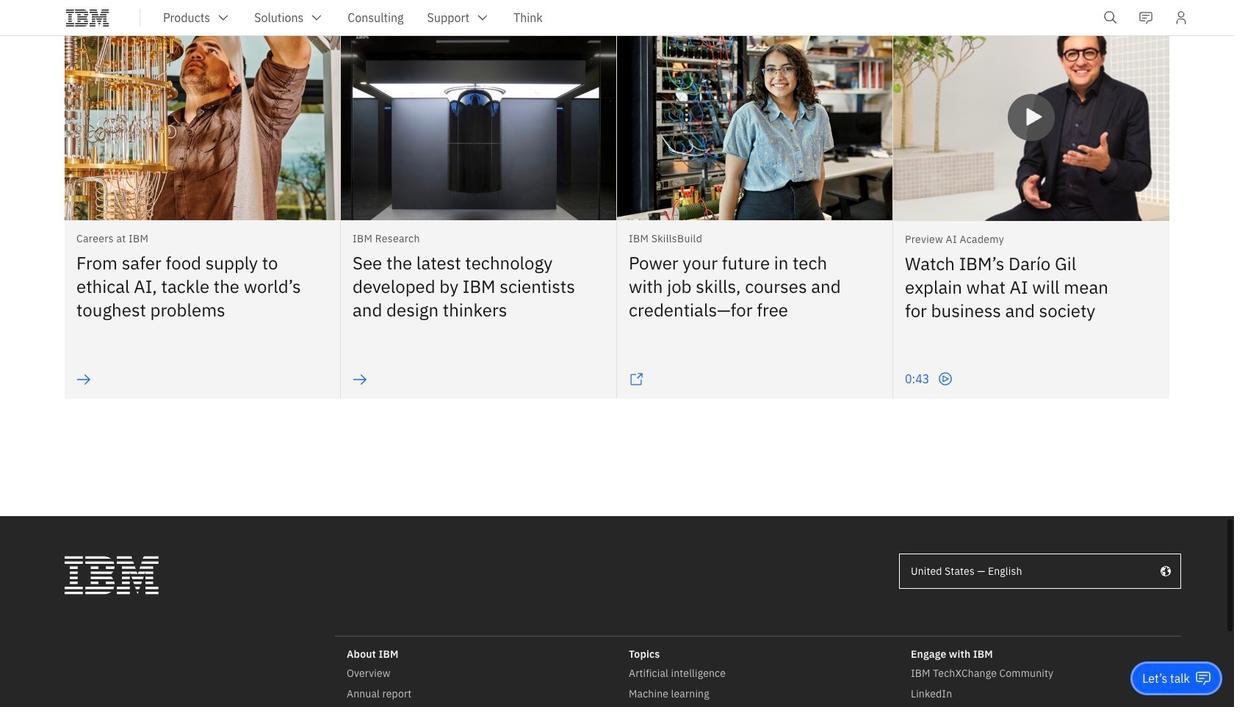 Task type: locate. For each thing, give the bounding box(es) containing it.
let's talk element
[[1143, 671, 1190, 687]]



